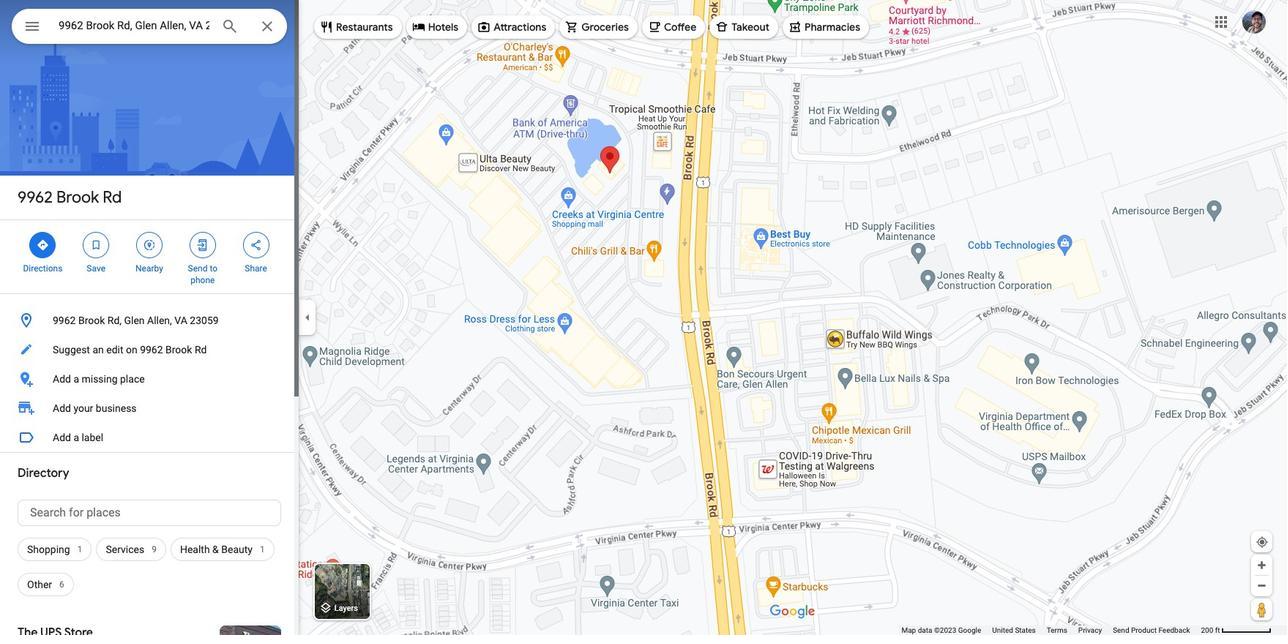 Task type: vqa. For each thing, say whether or not it's contained in the screenshot.
33 min Radio
no



Task type: describe. For each thing, give the bounding box(es) containing it.
services
[[106, 544, 144, 556]]

1 inside health & beauty 1
[[260, 545, 265, 555]]

 search field
[[12, 9, 287, 47]]

shopping
[[27, 544, 70, 556]]

other 6
[[27, 579, 64, 591]]


[[23, 16, 41, 37]]

phone
[[191, 275, 215, 286]]

feedback
[[1159, 627, 1191, 635]]


[[196, 237, 209, 253]]

states
[[1015, 627, 1036, 635]]

groceries button
[[560, 10, 638, 45]]

rd inside button
[[195, 344, 207, 356]]

restaurants button
[[314, 10, 402, 45]]

united states
[[993, 627, 1036, 635]]

add a label
[[53, 432, 103, 444]]

0 vertical spatial rd
[[103, 188, 122, 208]]

google
[[959, 627, 982, 635]]

©2023
[[935, 627, 957, 635]]

a for missing
[[74, 374, 79, 385]]

map data ©2023 google
[[902, 627, 982, 635]]

9962 brook rd
[[18, 188, 122, 208]]

privacy button
[[1079, 626, 1102, 636]]

privacy
[[1079, 627, 1102, 635]]

hotels button
[[406, 10, 467, 45]]

send product feedback
[[1113, 627, 1191, 635]]

brook inside button
[[166, 344, 192, 356]]

coffee
[[664, 21, 697, 34]]

terms button
[[1047, 626, 1068, 636]]

pharmacies
[[805, 21, 861, 34]]

to
[[210, 264, 218, 274]]

suggest an edit on 9962 brook rd button
[[0, 335, 299, 365]]

add a missing place button
[[0, 365, 299, 394]]

business
[[96, 403, 137, 415]]

add for add a missing place
[[53, 374, 71, 385]]


[[249, 237, 263, 253]]

suggest
[[53, 344, 90, 356]]

200
[[1202, 627, 1214, 635]]

va
[[175, 315, 187, 327]]

send product feedback button
[[1113, 626, 1191, 636]]

terms
[[1047, 627, 1068, 635]]

brook for rd
[[56, 188, 99, 208]]

google maps element
[[0, 0, 1288, 636]]

beauty
[[221, 544, 253, 556]]

collapse side panel image
[[300, 310, 316, 326]]

your
[[74, 403, 93, 415]]

edit
[[106, 344, 123, 356]]

send for send to phone
[[188, 264, 208, 274]]


[[143, 237, 156, 253]]

add your business
[[53, 403, 137, 415]]

directory
[[18, 467, 69, 481]]

zoom in image
[[1257, 560, 1268, 571]]


[[36, 237, 49, 253]]

health & beauty 1
[[180, 544, 265, 556]]

attractions button
[[472, 10, 555, 45]]

9962 brook rd, glen allen, va 23059 button
[[0, 306, 299, 335]]

23059
[[190, 315, 219, 327]]

add your business link
[[0, 394, 299, 423]]

add a missing place
[[53, 374, 145, 385]]

zoom out image
[[1257, 581, 1268, 592]]

 button
[[12, 9, 53, 47]]

1 inside shopping 1
[[77, 545, 82, 555]]

united
[[993, 627, 1014, 635]]

&
[[212, 544, 219, 556]]

pharmacies button
[[783, 10, 869, 45]]

show your location image
[[1256, 536, 1269, 549]]

map
[[902, 627, 916, 635]]

restaurants
[[336, 21, 393, 34]]



Task type: locate. For each thing, give the bounding box(es) containing it.
footer inside google maps element
[[902, 626, 1202, 636]]

1 vertical spatial a
[[74, 432, 79, 444]]

9962 for 9962 brook rd
[[18, 188, 53, 208]]

a for label
[[74, 432, 79, 444]]

label
[[82, 432, 103, 444]]

9962 brook rd, glen allen, va 23059
[[53, 315, 219, 327]]

0 vertical spatial add
[[53, 374, 71, 385]]

2 1 from the left
[[260, 545, 265, 555]]

send up phone
[[188, 264, 208, 274]]

rd
[[103, 188, 122, 208], [195, 344, 207, 356]]

9962 up suggest
[[53, 315, 76, 327]]

2 add from the top
[[53, 403, 71, 415]]

1 vertical spatial add
[[53, 403, 71, 415]]

brook up 
[[56, 188, 99, 208]]

9962 inside button
[[53, 315, 76, 327]]

1
[[77, 545, 82, 555], [260, 545, 265, 555]]

none field inside 9962 brook rd, glen allen, va 23059 field
[[59, 17, 209, 34]]


[[89, 237, 103, 253]]

other
[[27, 579, 52, 591]]

brook down "va"
[[166, 344, 192, 356]]

add inside "button"
[[53, 374, 71, 385]]

a left label
[[74, 432, 79, 444]]

google account: cj baylor  
(christian.baylor@adept.ai) image
[[1243, 10, 1266, 33]]

hotels
[[428, 21, 459, 34]]

send
[[188, 264, 208, 274], [1113, 627, 1130, 635]]

9962 for 9962 brook rd, glen allen, va 23059
[[53, 315, 76, 327]]

1 1 from the left
[[77, 545, 82, 555]]

None field
[[59, 17, 209, 34]]

rd up the 'actions for 9962 brook rd' region in the left top of the page
[[103, 188, 122, 208]]

1 horizontal spatial 1
[[260, 545, 265, 555]]

1 horizontal spatial send
[[1113, 627, 1130, 635]]

add
[[53, 374, 71, 385], [53, 403, 71, 415], [53, 432, 71, 444]]

9
[[152, 545, 157, 555]]

layers
[[335, 605, 358, 614]]

shopping 1
[[27, 544, 82, 556]]

missing
[[82, 374, 118, 385]]

add for add your business
[[53, 403, 71, 415]]

1 horizontal spatial rd
[[195, 344, 207, 356]]

save
[[87, 264, 105, 274]]

a left missing
[[74, 374, 79, 385]]

send to phone
[[188, 264, 218, 286]]

0 vertical spatial brook
[[56, 188, 99, 208]]

1 vertical spatial 9962
[[53, 315, 76, 327]]

footer containing map data ©2023 google
[[902, 626, 1202, 636]]

allen,
[[147, 315, 172, 327]]

ft
[[1216, 627, 1221, 635]]

send inside send to phone
[[188, 264, 208, 274]]

show street view coverage image
[[1252, 599, 1273, 621]]

takeout button
[[710, 10, 779, 45]]

on
[[126, 344, 137, 356]]

0 horizontal spatial 9962
[[18, 188, 53, 208]]

9962
[[18, 188, 53, 208], [53, 315, 76, 327], [140, 344, 163, 356]]

0 horizontal spatial 1
[[77, 545, 82, 555]]

200 ft
[[1202, 627, 1221, 635]]

attractions
[[494, 21, 547, 34]]

200 ft button
[[1202, 627, 1272, 635]]

9962 Brook Rd, Glen Allen, VA 23059 field
[[12, 9, 287, 44]]

brook for rd,
[[78, 315, 105, 327]]

9962 inside button
[[140, 344, 163, 356]]

actions for 9962 brook rd region
[[0, 220, 299, 294]]

1 vertical spatial rd
[[195, 344, 207, 356]]

send inside button
[[1113, 627, 1130, 635]]

1 vertical spatial send
[[1113, 627, 1130, 635]]

1 right beauty
[[260, 545, 265, 555]]

united states button
[[993, 626, 1036, 636]]

groceries
[[582, 21, 629, 34]]

2 horizontal spatial 9962
[[140, 344, 163, 356]]

a inside button
[[74, 432, 79, 444]]

2 vertical spatial 9962
[[140, 344, 163, 356]]

a
[[74, 374, 79, 385], [74, 432, 79, 444]]

2 a from the top
[[74, 432, 79, 444]]

share
[[245, 264, 267, 274]]

a inside "button"
[[74, 374, 79, 385]]

send for send product feedback
[[1113, 627, 1130, 635]]

0 vertical spatial 9962
[[18, 188, 53, 208]]

send left product
[[1113, 627, 1130, 635]]

3 add from the top
[[53, 432, 71, 444]]

add inside button
[[53, 432, 71, 444]]

product
[[1132, 627, 1157, 635]]

9962 brook rd main content
[[0, 0, 299, 636]]

add down suggest
[[53, 374, 71, 385]]

nearby
[[136, 264, 163, 274]]

place
[[120, 374, 145, 385]]

9962 up 
[[18, 188, 53, 208]]

2 vertical spatial add
[[53, 432, 71, 444]]

rd down 23059
[[195, 344, 207, 356]]

0 vertical spatial send
[[188, 264, 208, 274]]

add left label
[[53, 432, 71, 444]]

glen
[[124, 315, 145, 327]]

9962 right on
[[140, 344, 163, 356]]

0 horizontal spatial rd
[[103, 188, 122, 208]]

brook
[[56, 188, 99, 208], [78, 315, 105, 327], [166, 344, 192, 356]]

0 horizontal spatial send
[[188, 264, 208, 274]]

health
[[180, 544, 210, 556]]

2 vertical spatial brook
[[166, 344, 192, 356]]

directions
[[23, 264, 62, 274]]

1 a from the top
[[74, 374, 79, 385]]

add for add a label
[[53, 432, 71, 444]]

an
[[93, 344, 104, 356]]

brook left rd,
[[78, 315, 105, 327]]

add left your
[[53, 403, 71, 415]]

takeout
[[732, 21, 770, 34]]

1 horizontal spatial 9962
[[53, 315, 76, 327]]

data
[[918, 627, 933, 635]]

1 vertical spatial brook
[[78, 315, 105, 327]]

rd,
[[107, 315, 122, 327]]

None text field
[[18, 500, 281, 527]]

1 add from the top
[[53, 374, 71, 385]]

services 9
[[106, 544, 157, 556]]

coffee button
[[642, 10, 705, 45]]

suggest an edit on 9962 brook rd
[[53, 344, 207, 356]]

0 vertical spatial a
[[74, 374, 79, 385]]

none text field inside "9962 brook rd" main content
[[18, 500, 281, 527]]

6
[[59, 580, 64, 590]]

footer
[[902, 626, 1202, 636]]

1 right shopping
[[77, 545, 82, 555]]

add a label button
[[0, 423, 299, 453]]

brook inside button
[[78, 315, 105, 327]]



